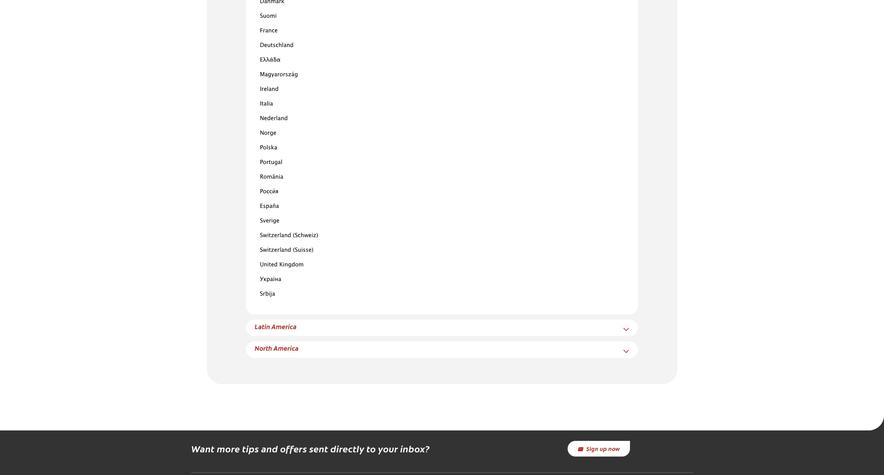 Task type: locate. For each thing, give the bounding box(es) containing it.
your
[[378, 443, 398, 455]]

polska link
[[260, 145, 277, 151]]

(suisse)
[[293, 248, 313, 253]]

srbija
[[260, 292, 275, 297]]

1 vertical spatial america
[[274, 344, 299, 353]]

switzerland up the united kingdom
[[260, 248, 291, 253]]

offers
[[280, 443, 307, 455]]

switzerland down sverige link
[[260, 233, 291, 238]]

america for north america
[[274, 344, 299, 353]]

sign up now link
[[568, 441, 630, 457]]

want more tips and offers sent directly to your inbox?
[[191, 443, 430, 455]]

latin america button
[[255, 322, 297, 331]]

0 vertical spatial america
[[272, 322, 297, 331]]

america for latin america
[[272, 322, 297, 331]]

france
[[260, 28, 278, 33]]

switzerland
[[260, 233, 291, 238], [260, 248, 291, 253]]

america right latin
[[272, 322, 297, 331]]

north america button
[[255, 344, 299, 353]]

united kingdom link
[[260, 262, 304, 268]]

magyarország
[[260, 72, 298, 77]]

ελλάδα link
[[260, 57, 281, 63]]

tips
[[242, 443, 259, 455]]

0 vertical spatial switzerland
[[260, 233, 291, 238]]

norge
[[260, 131, 276, 136]]

america right the north on the left of the page
[[274, 344, 299, 353]]

want
[[191, 443, 215, 455]]

suomi
[[260, 14, 277, 19]]

nederland link
[[260, 116, 288, 121]]

rounded corner image
[[869, 415, 884, 431]]

portugal link
[[260, 160, 282, 165]]

latin
[[255, 322, 270, 331]]

españa link
[[260, 204, 279, 209]]

kingdom
[[279, 262, 304, 268]]

america
[[272, 322, 297, 331], [274, 344, 299, 353]]

directly
[[330, 443, 364, 455]]

north
[[255, 344, 272, 353]]

2 switzerland from the top
[[260, 248, 291, 253]]

deutschland
[[260, 43, 294, 48]]

suomi link
[[260, 14, 277, 19]]

1 vertical spatial switzerland
[[260, 248, 291, 253]]

switzerland (suisse) link
[[260, 248, 313, 253]]

ireland
[[260, 87, 279, 92]]

latin america
[[255, 322, 297, 331]]

nederland
[[260, 116, 288, 121]]

france link
[[260, 28, 278, 33]]

1 switzerland from the top
[[260, 233, 291, 238]]

polska
[[260, 145, 277, 151]]



Task type: describe. For each thing, give the bounding box(es) containing it.
inbox?
[[400, 443, 430, 455]]

up
[[600, 445, 607, 453]]

norge link
[[260, 131, 276, 136]]

sverige
[[260, 218, 279, 224]]

românia
[[260, 175, 283, 180]]

deutschland link
[[260, 43, 294, 48]]

españa
[[260, 204, 279, 209]]

sent
[[309, 443, 328, 455]]

switzerland for switzerland (suisse)
[[260, 248, 291, 253]]

ireland link
[[260, 87, 279, 92]]

(schweiz)
[[293, 233, 318, 238]]

росси́я
[[260, 189, 279, 194]]

ελλάδα
[[260, 57, 281, 63]]

north america
[[255, 344, 299, 353]]

україна
[[260, 277, 281, 282]]

switzerland (schweiz)
[[260, 233, 318, 238]]

united kingdom
[[260, 262, 304, 268]]

україна link
[[260, 277, 281, 282]]

românia link
[[260, 175, 283, 180]]

sign up now
[[586, 445, 620, 453]]

more
[[217, 443, 240, 455]]

now
[[608, 445, 620, 453]]

sign
[[586, 445, 598, 453]]

switzerland (schweiz) link
[[260, 233, 318, 238]]

srbija link
[[260, 292, 275, 297]]

magyarország link
[[260, 72, 298, 77]]

росси́я link
[[260, 189, 279, 194]]

portugal
[[260, 160, 282, 165]]

switzerland for switzerland (schweiz)
[[260, 233, 291, 238]]

italia link
[[260, 101, 273, 107]]

to
[[367, 443, 376, 455]]

italia
[[260, 101, 273, 107]]

switzerland (suisse)
[[260, 248, 313, 253]]

and
[[261, 443, 278, 455]]

sverige link
[[260, 218, 279, 224]]

united
[[260, 262, 278, 268]]



Task type: vqa. For each thing, say whether or not it's contained in the screenshot.
The America related to North America
yes



